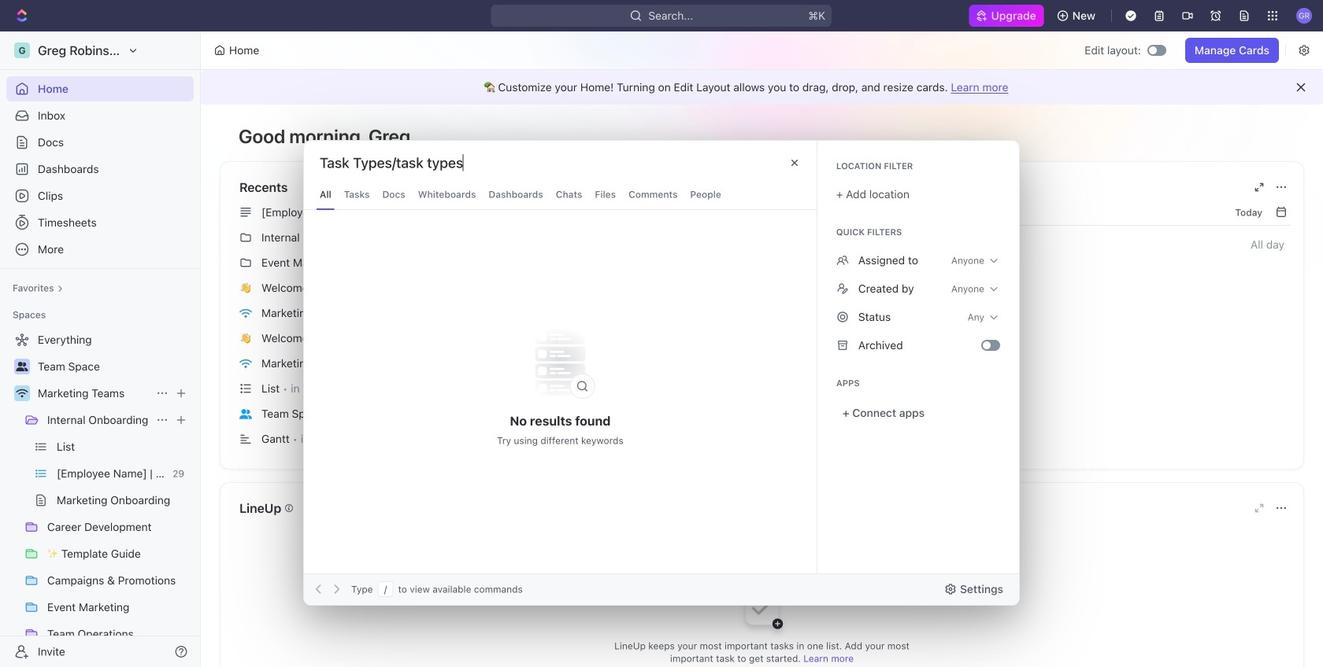Task type: describe. For each thing, give the bounding box(es) containing it.
user group image
[[239, 409, 252, 420]]

sidebar navigation
[[0, 32, 201, 668]]

2 qdq9q image from the top
[[836, 283, 849, 295]]

wifi image inside the sidebar navigation
[[16, 389, 28, 399]]

tree inside the sidebar navigation
[[6, 328, 194, 668]]



Task type: vqa. For each thing, say whether or not it's contained in the screenshot.
"Assignees"
no



Task type: locate. For each thing, give the bounding box(es) containing it.
0 vertical spatial wifi image
[[239, 359, 252, 369]]

1 qdq9q image from the top
[[836, 254, 849, 267]]

0 horizontal spatial wifi image
[[16, 389, 28, 399]]

e83zz image
[[836, 339, 849, 352]]

Search or run a command… text field
[[320, 154, 479, 173]]

0 vertical spatial qdq9q image
[[836, 254, 849, 267]]

1 vertical spatial wifi image
[[16, 389, 28, 399]]

alert
[[201, 70, 1323, 105]]

wifi image
[[239, 309, 252, 319]]

3 qdq9q image from the top
[[836, 311, 849, 324]]

tree
[[6, 328, 194, 668]]

1 vertical spatial qdq9q image
[[836, 283, 849, 295]]

2 vertical spatial qdq9q image
[[836, 311, 849, 324]]

qdq9q image
[[836, 254, 849, 267], [836, 283, 849, 295], [836, 311, 849, 324]]

1 horizontal spatial wifi image
[[239, 359, 252, 369]]

wifi image
[[239, 359, 252, 369], [16, 389, 28, 399]]



